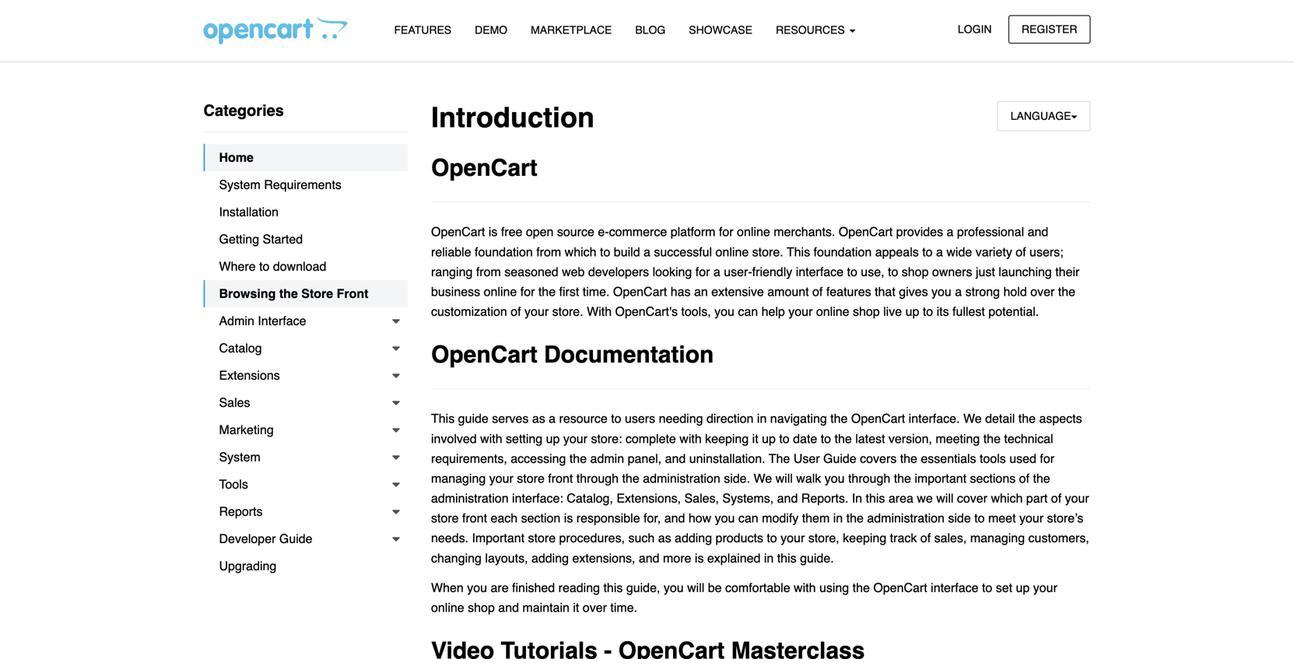 Task type: describe. For each thing, give the bounding box(es) containing it.
1 horizontal spatial we
[[964, 412, 982, 426]]

and right panel,
[[665, 451, 686, 466]]

where to download link
[[204, 253, 408, 280]]

involved
[[431, 431, 477, 446]]

a up wide
[[947, 225, 954, 239]]

1 horizontal spatial as
[[658, 531, 672, 546]]

developer guide link
[[204, 525, 408, 553]]

blog
[[636, 24, 666, 36]]

and inside the when you are finished reading this guide, you will be comfortable with using the opencart interface to set up your online shop and maintain it over time.
[[498, 601, 519, 615]]

installation
[[219, 205, 279, 219]]

business
[[431, 285, 480, 299]]

the
[[769, 451, 790, 466]]

it inside the when you are finished reading this guide, you will be comfortable with using the opencart interface to set up your online shop and maintain it over time.
[[573, 601, 579, 615]]

getting
[[219, 232, 259, 246]]

aspects
[[1040, 412, 1083, 426]]

walk
[[797, 471, 822, 486]]

and down such
[[639, 551, 660, 565]]

features link
[[383, 16, 463, 44]]

when you are finished reading this guide, you will be comfortable with using the opencart interface to set up your online shop and maintain it over time.
[[431, 581, 1058, 615]]

needing
[[659, 412, 703, 426]]

home link
[[204, 144, 408, 171]]

0 vertical spatial will
[[776, 471, 793, 486]]

you down more
[[664, 581, 684, 595]]

explained
[[708, 551, 761, 565]]

be
[[708, 581, 722, 595]]

resource
[[559, 412, 608, 426]]

customers,
[[1029, 531, 1090, 546]]

the up area
[[894, 471, 912, 486]]

for right platform on the top right
[[719, 225, 734, 239]]

merchants.
[[774, 225, 836, 239]]

2 through from the left
[[849, 471, 891, 486]]

reading
[[559, 581, 600, 595]]

to inside the when you are finished reading this guide, you will be comfortable with using the opencart interface to set up your online shop and maintain it over time.
[[982, 581, 993, 595]]

side.
[[724, 471, 750, 486]]

using
[[820, 581, 849, 595]]

1 horizontal spatial this
[[777, 551, 797, 565]]

extensions,
[[617, 491, 681, 506]]

sales link
[[204, 389, 408, 416]]

navigating
[[771, 412, 827, 426]]

requirements,
[[431, 451, 507, 466]]

sales,
[[935, 531, 967, 546]]

system requirements
[[219, 177, 342, 192]]

the up tools
[[984, 431, 1001, 446]]

hold
[[1004, 285, 1027, 299]]

a left wide
[[937, 245, 943, 259]]

an
[[694, 285, 708, 299]]

to right date on the bottom right
[[821, 431, 831, 446]]

the down version,
[[900, 451, 918, 466]]

systems,
[[723, 491, 774, 506]]

your down requirements,
[[489, 471, 514, 486]]

set
[[996, 581, 1013, 595]]

system for system
[[219, 450, 261, 464]]

finished
[[512, 581, 555, 595]]

modify
[[762, 511, 799, 526]]

a left the user-
[[714, 265, 721, 279]]

0 horizontal spatial with
[[480, 431, 503, 446]]

1 vertical spatial store
[[431, 511, 459, 526]]

the down in
[[847, 511, 864, 526]]

interface inside the when you are finished reading this guide, you will be comfortable with using the opencart interface to set up your online shop and maintain it over time.
[[931, 581, 979, 595]]

uninstallation.
[[690, 451, 766, 466]]

demo
[[475, 24, 508, 36]]

the up technical
[[1019, 412, 1036, 426]]

used
[[1010, 451, 1037, 466]]

has
[[671, 285, 691, 299]]

interface.
[[909, 412, 960, 426]]

can inside this guide serves as a resource to users needing direction in navigating the opencart interface. we detail the aspects involved with setting up your store: complete with keeping it up to date to the latest version, meeting the technical requirements, accessing the admin panel, and uninstallation. the user guide covers the essentials tools used for managing your store front through the administration side. we will walk you through the important sections of the administration interface: catalog, extensions, sales, systems, and reports. in this area we will cover which part of your store front each section is responsible for, and how you can modify them in the administration side to meet your store's needs. important store procedures, such as adding products to your store, keeping track of sales, managing customers, changing layouts, adding extensions, and more is explained in this guide.
[[739, 511, 759, 526]]

users;
[[1030, 245, 1064, 259]]

developer guide
[[219, 532, 313, 546]]

opencart up 'appeals'
[[839, 225, 893, 239]]

platform
[[671, 225, 716, 239]]

comfortable
[[726, 581, 791, 595]]

and inside opencart is free open source e-commerce platform for online merchants. opencart provides a professional and reliable foundation from which to build a successful online store. this foundation appeals to a wide variety of users; ranging from seasoned web developers looking for a user-friendly interface to use, to shop owners just launching their business online for the first time. opencart has an extensive amount of features that gives you a strong hold over the customization of your store. with opencart's tools, you can help your online shop live up to its fullest potential.
[[1028, 225, 1049, 239]]

is inside opencart is free open source e-commerce platform for online merchants. opencart provides a professional and reliable foundation from which to build a successful online store. this foundation appeals to a wide variety of users; ranging from seasoned web developers looking for a user-friendly interface to use, to shop owners just launching their business online for the first time. opencart has an extensive amount of features that gives you a strong hold over the customization of your store. with opencart's tools, you can help your online shop live up to its fullest potential.
[[489, 225, 498, 239]]

looking
[[653, 265, 692, 279]]

a down "owners"
[[955, 285, 962, 299]]

1 foundation from the left
[[475, 245, 533, 259]]

extensions,
[[573, 551, 636, 565]]

needs.
[[431, 531, 469, 546]]

setting
[[506, 431, 543, 446]]

opencart up reliable at the top left
[[431, 225, 485, 239]]

0 horizontal spatial managing
[[431, 471, 486, 486]]

1 horizontal spatial front
[[548, 471, 573, 486]]

to down modify
[[767, 531, 777, 546]]

of down used
[[1020, 471, 1030, 486]]

accessing
[[511, 451, 566, 466]]

essentials
[[921, 451, 977, 466]]

upgrading link
[[204, 553, 408, 580]]

with
[[587, 304, 612, 319]]

to down provides
[[923, 245, 933, 259]]

up up the
[[762, 431, 776, 446]]

you down extensive
[[715, 304, 735, 319]]

developer
[[219, 532, 276, 546]]

2 horizontal spatial shop
[[902, 265, 929, 279]]

started
[[263, 232, 303, 246]]

more
[[663, 551, 692, 565]]

serves
[[492, 412, 529, 426]]

you up reports.
[[825, 471, 845, 486]]

to up store:
[[611, 412, 622, 426]]

opencart's
[[615, 304, 678, 319]]

friendly
[[753, 265, 793, 279]]

demo link
[[463, 16, 519, 44]]

time. inside the when you are finished reading this guide, you will be comfortable with using the opencart interface to set up your online shop and maintain it over time.
[[611, 601, 638, 615]]

1 horizontal spatial with
[[680, 431, 702, 446]]

sections
[[970, 471, 1016, 486]]

1 horizontal spatial adding
[[675, 531, 712, 546]]

open
[[526, 225, 554, 239]]

meet
[[989, 511, 1016, 526]]

reports
[[219, 504, 263, 519]]

the left latest
[[835, 431, 852, 446]]

successful
[[654, 245, 712, 259]]

procedures,
[[559, 531, 625, 546]]

opencart is free open source e-commerce platform for online merchants. opencart provides a professional and reliable foundation from which to build a successful online store. this foundation appeals to a wide variety of users; ranging from seasoned web developers looking for a user-friendly interface to use, to shop owners just launching their business online for the first time. opencart has an extensive amount of features that gives you a strong hold over the customization of your store. with opencart's tools, you can help your online shop live up to its fullest potential.
[[431, 225, 1080, 319]]

you up its
[[932, 285, 952, 299]]

potential.
[[989, 304, 1039, 319]]

system for system requirements
[[219, 177, 261, 192]]

marketplace
[[531, 24, 612, 36]]

extensive
[[712, 285, 764, 299]]

the up part
[[1033, 471, 1051, 486]]

language button
[[998, 101, 1091, 131]]

you up products
[[715, 511, 735, 526]]

owners
[[933, 265, 973, 279]]

side
[[948, 511, 971, 526]]

0 horizontal spatial administration
[[431, 491, 509, 506]]

track
[[890, 531, 917, 546]]

you left are
[[467, 581, 487, 595]]

documentation
[[544, 341, 714, 368]]

for,
[[644, 511, 661, 526]]

store:
[[591, 431, 622, 446]]

and right for,
[[665, 511, 685, 526]]

opencart - open source shopping cart solution image
[[204, 16, 348, 44]]

time. inside opencart is free open source e-commerce platform for online merchants. opencart provides a professional and reliable foundation from which to build a successful online store. this foundation appeals to a wide variety of users; ranging from seasoned web developers looking for a user-friendly interface to use, to shop owners just launching their business online for the first time. opencart has an extensive amount of features that gives you a strong hold over the customization of your store. with opencart's tools, you can help your online shop live up to its fullest potential.
[[583, 285, 610, 299]]

over inside the when you are finished reading this guide, you will be comfortable with using the opencart interface to set up your online shop and maintain it over time.
[[583, 601, 607, 615]]

this inside the when you are finished reading this guide, you will be comfortable with using the opencart interface to set up your online shop and maintain it over time.
[[604, 581, 623, 595]]

over inside opencart is free open source e-commerce platform for online merchants. opencart provides a professional and reliable foundation from which to build a successful online store. this foundation appeals to a wide variety of users; ranging from seasoned web developers looking for a user-friendly interface to use, to shop owners just launching their business online for the first time. opencart has an extensive amount of features that gives you a strong hold over the customization of your store. with opencart's tools, you can help your online shop live up to its fullest potential.
[[1031, 285, 1055, 299]]

extensions link
[[204, 362, 408, 389]]

we
[[917, 491, 933, 506]]

where to download
[[219, 259, 326, 274]]

to right "where"
[[259, 259, 270, 274]]

your up "store's" at the right of the page
[[1065, 491, 1090, 506]]

online inside the when you are finished reading this guide, you will be comfortable with using the opencart interface to set up your online shop and maintain it over time.
[[431, 601, 465, 615]]

0 horizontal spatial adding
[[532, 551, 569, 565]]

the down their
[[1059, 285, 1076, 299]]

with inside the when you are finished reading this guide, you will be comfortable with using the opencart interface to set up your online shop and maintain it over time.
[[794, 581, 816, 595]]

this guide serves as a resource to users needing direction in navigating the opencart interface. we detail the aspects involved with setting up your store: complete with keeping it up to date to the latest version, meeting the technical requirements, accessing the admin panel, and uninstallation. the user guide covers the essentials tools used for managing your store front through the administration side. we will walk you through the important sections of the administration interface: catalog, extensions, sales, systems, and reports. in this area we will cover which part of your store front each section is responsible for, and how you can modify them in the administration side to meet your store's needs. important store procedures, such as adding products to your store, keeping track of sales, managing customers, changing layouts, adding extensions, and more is explained in this guide.
[[431, 412, 1090, 565]]

guide
[[458, 412, 489, 426]]

2 foundation from the left
[[814, 245, 872, 259]]

of right the track
[[921, 531, 931, 546]]

in
[[852, 491, 863, 506]]



Task type: locate. For each thing, give the bounding box(es) containing it.
front down accessing
[[548, 471, 573, 486]]

1 horizontal spatial interface
[[931, 581, 979, 595]]

as right such
[[658, 531, 672, 546]]

0 horizontal spatial which
[[565, 245, 597, 259]]

1 vertical spatial managing
[[971, 531, 1025, 546]]

interface left set at right
[[931, 581, 979, 595]]

of up the launching
[[1016, 245, 1027, 259]]

up up accessing
[[546, 431, 560, 446]]

2 system from the top
[[219, 450, 261, 464]]

its
[[937, 304, 949, 319]]

0 vertical spatial keeping
[[705, 431, 749, 446]]

1 vertical spatial this
[[431, 412, 455, 426]]

your
[[525, 304, 549, 319], [789, 304, 813, 319], [564, 431, 588, 446], [489, 471, 514, 486], [1065, 491, 1090, 506], [1020, 511, 1044, 526], [781, 531, 805, 546], [1034, 581, 1058, 595]]

of right amount
[[813, 285, 823, 299]]

browsing the store front
[[219, 286, 369, 301]]

2 vertical spatial this
[[604, 581, 623, 595]]

guide inside this guide serves as a resource to users needing direction in navigating the opencart interface. we detail the aspects involved with setting up your store: complete with keeping it up to date to the latest version, meeting the technical requirements, accessing the admin panel, and uninstallation. the user guide covers the essentials tools used for managing your store front through the administration side. we will walk you through the important sections of the administration interface: catalog, extensions, sales, systems, and reports. in this area we will cover which part of your store front each section is responsible for, and how you can modify them in the administration side to meet your store's needs. important store procedures, such as adding products to your store, keeping track of sales, managing customers, changing layouts, adding extensions, and more is explained in this guide.
[[824, 451, 857, 466]]

and up modify
[[777, 491, 798, 506]]

will left be
[[687, 581, 705, 595]]

upgrading
[[219, 559, 277, 573]]

0 horizontal spatial time.
[[583, 285, 610, 299]]

1 vertical spatial is
[[564, 511, 573, 526]]

opencart down the track
[[874, 581, 928, 595]]

1 horizontal spatial foundation
[[814, 245, 872, 259]]

adding up finished
[[532, 551, 569, 565]]

for down seasoned
[[521, 285, 535, 299]]

in up comfortable
[[764, 551, 774, 565]]

shop down are
[[468, 601, 495, 615]]

use,
[[861, 265, 885, 279]]

with left using
[[794, 581, 816, 595]]

front left each
[[462, 511, 487, 526]]

1 vertical spatial time.
[[611, 601, 638, 615]]

1 vertical spatial which
[[991, 491, 1023, 506]]

the down panel,
[[622, 471, 640, 486]]

admin interface
[[219, 314, 306, 328]]

your down modify
[[781, 531, 805, 546]]

gives
[[899, 285, 928, 299]]

such
[[629, 531, 655, 546]]

1 horizontal spatial time.
[[611, 601, 638, 615]]

0 horizontal spatial this
[[431, 412, 455, 426]]

the left admin
[[570, 451, 587, 466]]

live
[[884, 304, 902, 319]]

to right side
[[975, 511, 985, 526]]

0 horizontal spatial over
[[583, 601, 607, 615]]

managing down meet on the right
[[971, 531, 1025, 546]]

admin interface link
[[204, 308, 408, 335]]

1 horizontal spatial from
[[537, 245, 561, 259]]

reports.
[[802, 491, 849, 506]]

appeals
[[876, 245, 919, 259]]

from down open
[[537, 245, 561, 259]]

0 horizontal spatial store.
[[552, 304, 584, 319]]

0 horizontal spatial through
[[577, 471, 619, 486]]

0 vertical spatial in
[[757, 412, 767, 426]]

1 horizontal spatial managing
[[971, 531, 1025, 546]]

0 horizontal spatial will
[[687, 581, 705, 595]]

for up an
[[696, 265, 710, 279]]

0 vertical spatial front
[[548, 471, 573, 486]]

shop left live
[[853, 304, 880, 319]]

layouts,
[[485, 551, 528, 565]]

where
[[219, 259, 256, 274]]

administration
[[643, 471, 721, 486], [431, 491, 509, 506], [867, 511, 945, 526]]

0 horizontal spatial from
[[476, 265, 501, 279]]

1 vertical spatial it
[[573, 601, 579, 615]]

with down needing
[[680, 431, 702, 446]]

to up the
[[780, 431, 790, 446]]

2 can from the top
[[739, 511, 759, 526]]

the inside the when you are finished reading this guide, you will be comfortable with using the opencart interface to set up your online shop and maintain it over time.
[[853, 581, 870, 595]]

0 vertical spatial this
[[866, 491, 885, 506]]

online
[[737, 225, 771, 239], [716, 245, 749, 259], [484, 285, 517, 299], [817, 304, 850, 319], [431, 601, 465, 615]]

shop
[[902, 265, 929, 279], [853, 304, 880, 319], [468, 601, 495, 615]]

2 vertical spatial is
[[695, 551, 704, 565]]

fullest
[[953, 304, 985, 319]]

interface
[[258, 314, 306, 328]]

to down e- in the left of the page
[[600, 245, 611, 259]]

will
[[776, 471, 793, 486], [937, 491, 954, 506], [687, 581, 705, 595]]

for
[[719, 225, 734, 239], [696, 265, 710, 279], [521, 285, 535, 299], [1040, 451, 1055, 466]]

your down seasoned
[[525, 304, 549, 319]]

0 vertical spatial adding
[[675, 531, 712, 546]]

1 horizontal spatial through
[[849, 471, 891, 486]]

0 horizontal spatial interface
[[796, 265, 844, 279]]

1 vertical spatial we
[[754, 471, 772, 486]]

interface up features
[[796, 265, 844, 279]]

1 can from the top
[[738, 304, 758, 319]]

1 horizontal spatial is
[[564, 511, 573, 526]]

marketplace link
[[519, 16, 624, 44]]

1 system from the top
[[219, 177, 261, 192]]

it inside this guide serves as a resource to users needing direction in navigating the opencart interface. we detail the aspects involved with setting up your store: complete with keeping it up to date to the latest version, meeting the technical requirements, accessing the admin panel, and uninstallation. the user guide covers the essentials tools used for managing your store front through the administration side. we will walk you through the important sections of the administration interface: catalog, extensions, sales, systems, and reports. in this area we will cover which part of your store front each section is responsible for, and how you can modify them in the administration side to meet your store's needs. important store procedures, such as adding products to your store, keeping track of sales, managing customers, changing layouts, adding extensions, and more is explained in this guide.
[[753, 431, 759, 446]]

sales
[[219, 395, 250, 410]]

as
[[532, 412, 546, 426], [658, 531, 672, 546]]

are
[[491, 581, 509, 595]]

1 vertical spatial system
[[219, 450, 261, 464]]

administration up the track
[[867, 511, 945, 526]]

0 vertical spatial as
[[532, 412, 546, 426]]

shop up gives
[[902, 265, 929, 279]]

how
[[689, 511, 712, 526]]

this down merchants.
[[787, 245, 810, 259]]

which down source
[[565, 245, 597, 259]]

2 vertical spatial administration
[[867, 511, 945, 526]]

for right used
[[1040, 451, 1055, 466]]

1 vertical spatial keeping
[[843, 531, 887, 546]]

0 horizontal spatial shop
[[468, 601, 495, 615]]

the left first
[[539, 285, 556, 299]]

1 horizontal spatial shop
[[853, 304, 880, 319]]

section
[[521, 511, 561, 526]]

just
[[976, 265, 996, 279]]

1 vertical spatial from
[[476, 265, 501, 279]]

1 vertical spatial interface
[[931, 581, 979, 595]]

admin
[[219, 314, 254, 328]]

web
[[562, 265, 585, 279]]

1 vertical spatial in
[[834, 511, 843, 526]]

up inside the when you are finished reading this guide, you will be comfortable with using the opencart interface to set up your online shop and maintain it over time.
[[1016, 581, 1030, 595]]

1 vertical spatial front
[[462, 511, 487, 526]]

store up needs.
[[431, 511, 459, 526]]

opencart up opencart's
[[613, 285, 667, 299]]

interface inside opencart is free open source e-commerce platform for online merchants. opencart provides a professional and reliable foundation from which to build a successful online store. this foundation appeals to a wide variety of users; ranging from seasoned web developers looking for a user-friendly interface to use, to shop owners just launching their business online for the first time. opencart has an extensive amount of features that gives you a strong hold over the customization of your store. with opencart's tools, you can help your online shop live up to its fullest potential.
[[796, 265, 844, 279]]

build
[[614, 245, 640, 259]]

guide.
[[800, 551, 834, 565]]

can inside opencart is free open source e-commerce platform for online merchants. opencart provides a professional and reliable foundation from which to build a successful online store. this foundation appeals to a wide variety of users; ranging from seasoned web developers looking for a user-friendly interface to use, to shop owners just launching their business online for the first time. opencart has an extensive amount of features that gives you a strong hold over the customization of your store. with opencart's tools, you can help your online shop live up to its fullest potential.
[[738, 304, 758, 319]]

login link
[[945, 15, 1005, 44]]

catalog,
[[567, 491, 613, 506]]

1 through from the left
[[577, 471, 619, 486]]

commerce
[[609, 225, 667, 239]]

guide
[[824, 451, 857, 466], [279, 532, 313, 546]]

the right navigating
[[831, 412, 848, 426]]

0 horizontal spatial guide
[[279, 532, 313, 546]]

1 horizontal spatial this
[[787, 245, 810, 259]]

2 horizontal spatial with
[[794, 581, 816, 595]]

0 vertical spatial interface
[[796, 265, 844, 279]]

your right set at right
[[1034, 581, 1058, 595]]

1 vertical spatial shop
[[853, 304, 880, 319]]

login
[[958, 23, 992, 35]]

front
[[337, 286, 369, 301]]

we
[[964, 412, 982, 426], [754, 471, 772, 486]]

it down direction
[[753, 431, 759, 446]]

maintain
[[523, 601, 570, 615]]

is left free
[[489, 225, 498, 239]]

blog link
[[624, 16, 678, 44]]

1 vertical spatial over
[[583, 601, 607, 615]]

to up features
[[847, 265, 858, 279]]

users
[[625, 412, 656, 426]]

browsing
[[219, 286, 276, 301]]

0 vertical spatial this
[[787, 245, 810, 259]]

1 horizontal spatial which
[[991, 491, 1023, 506]]

getting started
[[219, 232, 303, 246]]

2 vertical spatial store
[[528, 531, 556, 546]]

system
[[219, 177, 261, 192], [219, 450, 261, 464]]

will right we
[[937, 491, 954, 506]]

is right "section"
[[564, 511, 573, 526]]

1 vertical spatial adding
[[532, 551, 569, 565]]

0 vertical spatial managing
[[431, 471, 486, 486]]

in right them
[[834, 511, 843, 526]]

important
[[915, 471, 967, 486]]

in right direction
[[757, 412, 767, 426]]

opencart down customization
[[431, 341, 538, 368]]

up right set at right
[[1016, 581, 1030, 595]]

with down guide
[[480, 431, 503, 446]]

wide
[[947, 245, 973, 259]]

shop inside the when you are finished reading this guide, you will be comfortable with using the opencart interface to set up your online shop and maintain it over time.
[[468, 601, 495, 615]]

guide down 'reports' 'link'
[[279, 532, 313, 546]]

professional
[[957, 225, 1025, 239]]

1 horizontal spatial will
[[776, 471, 793, 486]]

area
[[889, 491, 914, 506]]

over down the launching
[[1031, 285, 1055, 299]]

meeting
[[936, 431, 980, 446]]

0 horizontal spatial it
[[573, 601, 579, 615]]

0 vertical spatial over
[[1031, 285, 1055, 299]]

0 horizontal spatial keeping
[[705, 431, 749, 446]]

1 horizontal spatial guide
[[824, 451, 857, 466]]

keeping up uninstallation.
[[705, 431, 749, 446]]

a right build
[[644, 245, 651, 259]]

0 vertical spatial is
[[489, 225, 498, 239]]

it down 'reading'
[[573, 601, 579, 615]]

1 vertical spatial guide
[[279, 532, 313, 546]]

this inside opencart is free open source e-commerce platform for online merchants. opencart provides a professional and reliable foundation from which to build a successful online store. this foundation appeals to a wide variety of users; ranging from seasoned web developers looking for a user-friendly interface to use, to shop owners just launching their business online for the first time. opencart has an extensive amount of features that gives you a strong hold over the customization of your store. with opencart's tools, you can help your online shop live up to its fullest potential.
[[787, 245, 810, 259]]

your down resource
[[564, 431, 588, 446]]

0 horizontal spatial this
[[604, 581, 623, 595]]

this left guide.
[[777, 551, 797, 565]]

categories
[[204, 102, 284, 119]]

latest
[[856, 431, 885, 446]]

your inside the when you are finished reading this guide, you will be comfortable with using the opencart interface to set up your online shop and maintain it over time.
[[1034, 581, 1058, 595]]

0 vertical spatial shop
[[902, 265, 929, 279]]

launching
[[999, 265, 1052, 279]]

when
[[431, 581, 464, 595]]

which inside opencart is free open source e-commerce platform for online merchants. opencart provides a professional and reliable foundation from which to build a successful online store. this foundation appeals to a wide variety of users; ranging from seasoned web developers looking for a user-friendly interface to use, to shop owners just launching their business online for the first time. opencart has an extensive amount of features that gives you a strong hold over the customization of your store. with opencart's tools, you can help your online shop live up to its fullest potential.
[[565, 245, 597, 259]]

in
[[757, 412, 767, 426], [834, 511, 843, 526], [764, 551, 774, 565]]

1 horizontal spatial keeping
[[843, 531, 887, 546]]

2 vertical spatial in
[[764, 551, 774, 565]]

2 horizontal spatial will
[[937, 491, 954, 506]]

tools link
[[204, 471, 408, 498]]

your down amount
[[789, 304, 813, 319]]

0 horizontal spatial front
[[462, 511, 487, 526]]

1 horizontal spatial store.
[[753, 245, 784, 259]]

2 vertical spatial shop
[[468, 601, 495, 615]]

requirements
[[264, 177, 342, 192]]

a inside this guide serves as a resource to users needing direction in navigating the opencart interface. we detail the aspects involved with setting up your store: complete with keeping it up to date to the latest version, meeting the technical requirements, accessing the admin panel, and uninstallation. the user guide covers the essentials tools used for managing your store front through the administration side. we will walk you through the important sections of the administration interface: catalog, extensions, sales, systems, and reports. in this area we will cover which part of your store front each section is responsible for, and how you can modify them in the administration side to meet your store's needs. important store procedures, such as adding products to your store, keeping track of sales, managing customers, changing layouts, adding extensions, and more is explained in this guide.
[[549, 412, 556, 426]]

1 vertical spatial can
[[739, 511, 759, 526]]

browsing the store front link
[[204, 280, 408, 308]]

will down the
[[776, 471, 793, 486]]

0 vertical spatial can
[[738, 304, 758, 319]]

2 horizontal spatial this
[[866, 491, 885, 506]]

guide right user on the right
[[824, 451, 857, 466]]

opencart down introduction at the top left of page
[[431, 155, 538, 182]]

to left set at right
[[982, 581, 993, 595]]

0 vertical spatial administration
[[643, 471, 721, 486]]

to down 'appeals'
[[888, 265, 899, 279]]

1 vertical spatial this
[[777, 551, 797, 565]]

of right part
[[1052, 491, 1062, 506]]

managing down requirements,
[[431, 471, 486, 486]]

covers
[[860, 451, 897, 466]]

the up "interface"
[[279, 286, 298, 301]]

your down part
[[1020, 511, 1044, 526]]

this left guide,
[[604, 581, 623, 595]]

system link
[[204, 444, 408, 471]]

0 horizontal spatial is
[[489, 225, 498, 239]]

0 horizontal spatial foundation
[[475, 245, 533, 259]]

up inside opencart is free open source e-commerce platform for online merchants. opencart provides a professional and reliable foundation from which to build a successful online store. this foundation appeals to a wide variety of users; ranging from seasoned web developers looking for a user-friendly interface to use, to shop owners just launching their business online for the first time. opencart has an extensive amount of features that gives you a strong hold over the customization of your store. with opencart's tools, you can help your online shop live up to its fullest potential.
[[906, 304, 920, 319]]

and up users;
[[1028, 225, 1049, 239]]

0 horizontal spatial as
[[532, 412, 546, 426]]

to left its
[[923, 304, 934, 319]]

opencart inside this guide serves as a resource to users needing direction in navigating the opencart interface. we detail the aspects involved with setting up your store: complete with keeping it up to date to the latest version, meeting the technical requirements, accessing the admin panel, and uninstallation. the user guide covers the essentials tools used for managing your store front through the administration side. we will walk you through the important sections of the administration interface: catalog, extensions, sales, systems, and reports. in this area we will cover which part of your store front each section is responsible for, and how you can modify them in the administration side to meet your store's needs. important store procedures, such as adding products to your store, keeping track of sales, managing customers, changing layouts, adding extensions, and more is explained in this guide.
[[852, 412, 906, 426]]

of down seasoned
[[511, 304, 521, 319]]

2 horizontal spatial is
[[695, 551, 704, 565]]

2 vertical spatial will
[[687, 581, 705, 595]]

0 vertical spatial time.
[[583, 285, 610, 299]]

this inside this guide serves as a resource to users needing direction in navigating the opencart interface. we detail the aspects involved with setting up your store: complete with keeping it up to date to the latest version, meeting the technical requirements, accessing the admin panel, and uninstallation. the user guide covers the essentials tools used for managing your store front through the administration side. we will walk you through the important sections of the administration interface: catalog, extensions, sales, systems, and reports. in this area we will cover which part of your store front each section is responsible for, and how you can modify them in the administration side to meet your store's needs. important store procedures, such as adding products to your store, keeping track of sales, managing customers, changing layouts, adding extensions, and more is explained in this guide.
[[431, 412, 455, 426]]

administration up 'sales,'
[[643, 471, 721, 486]]

time. up the with
[[583, 285, 610, 299]]

over
[[1031, 285, 1055, 299], [583, 601, 607, 615]]

user-
[[724, 265, 753, 279]]

0 vertical spatial store.
[[753, 245, 784, 259]]

1 horizontal spatial it
[[753, 431, 759, 446]]

will inside the when you are finished reading this guide, you will be comfortable with using the opencart interface to set up your online shop and maintain it over time.
[[687, 581, 705, 595]]

2 horizontal spatial administration
[[867, 511, 945, 526]]

date
[[793, 431, 818, 446]]

detail
[[986, 412, 1015, 426]]

1 vertical spatial store.
[[552, 304, 584, 319]]

1 vertical spatial as
[[658, 531, 672, 546]]

for inside this guide serves as a resource to users needing direction in navigating the opencart interface. we detail the aspects involved with setting up your store: complete with keeping it up to date to the latest version, meeting the technical requirements, accessing the admin panel, and uninstallation. the user guide covers the essentials tools used for managing your store front through the administration side. we will walk you through the important sections of the administration interface: catalog, extensions, sales, systems, and reports. in this area we will cover which part of your store front each section is responsible for, and how you can modify them in the administration side to meet your store's needs. important store procedures, such as adding products to your store, keeping track of sales, managing customers, changing layouts, adding extensions, and more is explained in this guide.
[[1040, 451, 1055, 466]]

up
[[906, 304, 920, 319], [546, 431, 560, 446], [762, 431, 776, 446], [1016, 581, 1030, 595]]

which up meet on the right
[[991, 491, 1023, 506]]

opencart inside the when you are finished reading this guide, you will be comfortable with using the opencart interface to set up your online shop and maintain it over time.
[[874, 581, 928, 595]]

the
[[539, 285, 556, 299], [1059, 285, 1076, 299], [279, 286, 298, 301], [831, 412, 848, 426], [1019, 412, 1036, 426], [835, 431, 852, 446], [984, 431, 1001, 446], [570, 451, 587, 466], [900, 451, 918, 466], [622, 471, 640, 486], [894, 471, 912, 486], [1033, 471, 1051, 486], [847, 511, 864, 526], [853, 581, 870, 595]]

1 horizontal spatial administration
[[643, 471, 721, 486]]

0 vertical spatial it
[[753, 431, 759, 446]]

reports link
[[204, 498, 408, 525]]

which inside this guide serves as a resource to users needing direction in navigating the opencart interface. we detail the aspects involved with setting up your store: complete with keeping it up to date to the latest version, meeting the technical requirements, accessing the admin panel, and uninstallation. the user guide covers the essentials tools used for managing your store front through the administration side. we will walk you through the important sections of the administration interface: catalog, extensions, sales, systems, and reports. in this area we will cover which part of your store front each section is responsible for, and how you can modify them in the administration side to meet your store's needs. important store procedures, such as adding products to your store, keeping track of sales, managing customers, changing layouts, adding extensions, and more is explained in this guide.
[[991, 491, 1023, 506]]

time.
[[583, 285, 610, 299], [611, 601, 638, 615]]

this
[[866, 491, 885, 506], [777, 551, 797, 565], [604, 581, 623, 595]]

and
[[1028, 225, 1049, 239], [665, 451, 686, 466], [777, 491, 798, 506], [665, 511, 685, 526], [639, 551, 660, 565], [498, 601, 519, 615]]

we up the systems,
[[754, 471, 772, 486]]

user
[[794, 451, 820, 466]]

adding down how
[[675, 531, 712, 546]]

store down "section"
[[528, 531, 556, 546]]

foundation
[[475, 245, 533, 259], [814, 245, 872, 259]]

foundation up use,
[[814, 245, 872, 259]]

time. down guide,
[[611, 601, 638, 615]]

over down 'reading'
[[583, 601, 607, 615]]

1 vertical spatial will
[[937, 491, 954, 506]]

0 vertical spatial store
[[517, 471, 545, 486]]

foundation down free
[[475, 245, 533, 259]]

0 vertical spatial from
[[537, 245, 561, 259]]

marketing link
[[204, 416, 408, 444]]

store. down first
[[552, 304, 584, 319]]

this right in
[[866, 491, 885, 506]]



Task type: vqa. For each thing, say whether or not it's contained in the screenshot.
the left from
yes



